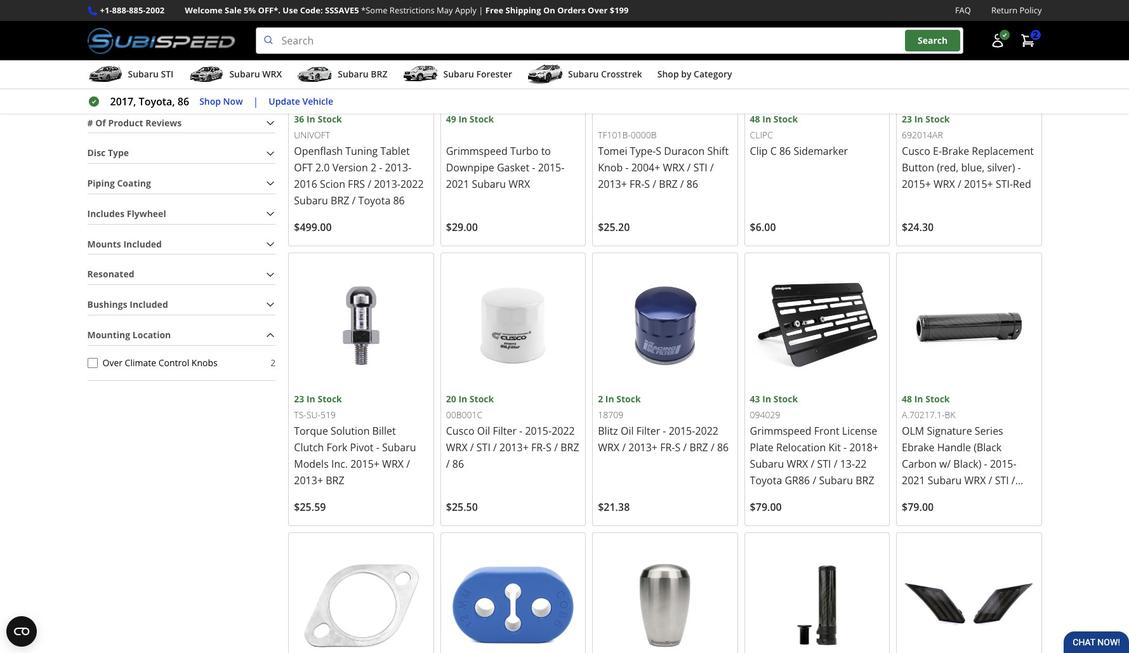 Task type: vqa. For each thing, say whether or not it's contained in the screenshot.


Task type: locate. For each thing, give the bounding box(es) containing it.
forester left a subaru crosstrek thumbnail image
[[477, 68, 513, 80]]

| right now at left
[[253, 95, 259, 109]]

in inside 20 in stock 00b001c cusco oil filter - 2015-2022 wrx / sti / 2013+ fr-s / brz / 86
[[459, 393, 468, 405]]

s inside 20 in stock 00b001c cusco oil filter - 2015-2022 wrx / sti / 2013+ fr-s / brz / 86
[[546, 441, 552, 455]]

olm satin series carbon ebrake handle w/ black button - 2015-2021 subaru wrx / sti / 2013-2021 scion fr-s / subaru brz / toyota 86 / 2014-2018 forester / 2013-2017 crosstrek image
[[751, 539, 885, 654]]

brz inside 43 in stock 094029 grimmspeed front license plate relocation kit - 2018+ subaru wrx / sti / 13-22 toyota gr86 / subaru brz
[[856, 474, 875, 488]]

2 filter from the left
[[637, 424, 661, 438]]

license
[[843, 424, 878, 438]]

wrx up gr86
[[787, 457, 809, 471]]

in inside 2 in stock 18709 blitz oil filter - 2015-2022 wrx / 2013+ fr-s / brz / 86
[[606, 393, 615, 405]]

stock down vehicle
[[318, 113, 342, 125]]

brz inside 2 in stock 18709 blitz oil filter - 2015-2022 wrx / 2013+ fr-s / brz / 86
[[690, 441, 709, 455]]

toyota inside 36 in stock univoft openflash tuning tablet oft 2.0 version 2 - 2013- 2016 scion frs / 2013-2022 subaru brz / toyota 86
[[359, 194, 391, 208]]

cusco e-brake replacement button (red, blue, silver) - 2015+ wrx / 2015+ sti-red image
[[903, 0, 1037, 112]]

crosstrek
[[602, 68, 643, 80], [928, 540, 974, 554]]

cusco inside 20 in stock 00b001c cusco oil filter - 2015-2022 wrx / sti / 2013+ fr-s / brz / 86
[[446, 424, 475, 438]]

stock up bk
[[926, 393, 951, 405]]

over left $199
[[588, 4, 608, 16]]

forester inside 48 in stock a.70217.1-bk olm signature series ebrake handle (black carbon w/ black) - 2015- 2021 subaru wrx / sti / 2013-2021 scion fr-s / subaru brz / toyota 86 / 2014-2018 forester / 2013- 2017 crosstrek
[[955, 524, 995, 537]]

1 vertical spatial forester
[[955, 524, 995, 537]]

in inside 23 in stock ts-su-519 torque solution billet clutch fork pivot - subaru models inc. 2015+ wrx / 2013+ brz
[[307, 393, 316, 405]]

2015- inside grimmspeed turbo to downpipe gasket - 2015- 2021 subaru wrx
[[538, 161, 565, 175]]

oil inside 2 in stock 18709 blitz oil filter - 2015-2022 wrx / 2013+ fr-s / brz / 86
[[621, 424, 634, 438]]

grimmspeed down 094029
[[751, 424, 812, 438]]

- inside 2 in stock 18709 blitz oil filter - 2015-2022 wrx / 2013+ fr-s / brz / 86
[[663, 424, 667, 438]]

48 inside 48 in stock a.70217.1-bk olm signature series ebrake handle (black carbon w/ black) - 2015- 2021 subaru wrx / sti / 2013-2021 scion fr-s / subaru brz / toyota 86 / 2014-2018 forester / 2013- 2017 crosstrek
[[903, 393, 913, 405]]

86 inside 36 in stock univoft openflash tuning tablet oft 2.0 version 2 - 2013- 2016 scion frs / 2013-2022 subaru brz / toyota 86
[[393, 194, 405, 208]]

2021
[[446, 177, 470, 191], [903, 474, 926, 488], [929, 490, 952, 504]]

wrx inside the 23 in stock 692014ar cusco e-brake replacement button (red, blue, silver) - 2015+ wrx / 2015+ sti-red
[[934, 177, 956, 191]]

black)
[[954, 457, 982, 471]]

23 up the ts-
[[294, 393, 304, 405]]

subaru inside "dropdown button"
[[568, 68, 599, 80]]

fr- inside tomei type-s duracon shift knob - 2004+ wrx / sti / 2013+ fr-s / brz / 86
[[630, 177, 645, 191]]

0 horizontal spatial $79.00
[[751, 501, 782, 515]]

subaru right a subaru crosstrek thumbnail image
[[568, 68, 599, 80]]

bk
[[945, 409, 956, 421]]

ebrake
[[903, 441, 935, 455]]

in inside 48 in stock clipc clip c 86 sidemarker
[[763, 113, 772, 125]]

subaru wrx button
[[189, 63, 282, 88]]

mounting location button
[[87, 326, 276, 345]]

2022 inside 2 in stock 18709 blitz oil filter - 2015-2022 wrx / 2013+ fr-s / brz / 86
[[696, 424, 719, 438]]

stock up 519
[[318, 393, 342, 405]]

0 horizontal spatial scion
[[320, 177, 346, 191]]

crosstrek inside 48 in stock a.70217.1-bk olm signature series ebrake handle (black carbon w/ black) - 2015- 2021 subaru wrx / sti / 2013-2021 scion fr-s / subaru brz / toyota 86 / 2014-2018 forester / 2013- 2017 crosstrek
[[928, 540, 974, 554]]

1 vertical spatial included
[[130, 299, 168, 311]]

grimmspeed inside grimmspeed turbo to downpipe gasket - 2015- 2021 subaru wrx
[[446, 144, 508, 158]]

cusco
[[903, 144, 931, 158], [446, 424, 475, 438]]

wrx down the 'gasket'
[[509, 177, 530, 191]]

over climate control knobs
[[103, 357, 218, 369]]

grimmspeed up downpipe
[[446, 144, 508, 158]]

0 horizontal spatial 2015+
[[351, 457, 380, 471]]

# of product reviews button
[[87, 113, 276, 133]]

stock up "18709"
[[617, 393, 641, 405]]

subaru up 2017, toyota, 86
[[128, 68, 159, 80]]

sti down 00b001c
[[477, 441, 491, 455]]

in right 36 at the top of the page
[[307, 113, 316, 125]]

0 vertical spatial |
[[479, 4, 484, 16]]

2022
[[401, 177, 424, 191], [552, 424, 575, 438], [696, 424, 719, 438]]

subaru up 2014-
[[903, 507, 937, 521]]

0 horizontal spatial |
[[253, 95, 259, 109]]

update vehicle button
[[269, 94, 333, 109]]

2013+ inside 23 in stock ts-su-519 torque solution billet clutch fork pivot - subaru models inc. 2015+ wrx / 2013+ brz
[[294, 474, 323, 488]]

2015+ down button
[[903, 177, 932, 191]]

subaru down downpipe
[[472, 177, 506, 191]]

shop now link
[[200, 94, 243, 109]]

stock up 00b001c
[[470, 393, 494, 405]]

mounts included
[[87, 238, 162, 250]]

1 vertical spatial cusco
[[446, 424, 475, 438]]

shop inside dropdown button
[[658, 68, 679, 80]]

48 inside 48 in stock clipc clip c 86 sidemarker
[[751, 113, 761, 125]]

in up 692014ar
[[915, 113, 924, 125]]

0 horizontal spatial cusco
[[446, 424, 475, 438]]

1 horizontal spatial filter
[[637, 424, 661, 438]]

subaru inside grimmspeed turbo to downpipe gasket - 2015- 2021 subaru wrx
[[472, 177, 506, 191]]

series
[[975, 424, 1004, 438]]

forester inside dropdown button
[[477, 68, 513, 80]]

0 horizontal spatial grimmspeed
[[446, 144, 508, 158]]

0 horizontal spatial 48
[[751, 113, 761, 125]]

included for bushings included
[[130, 299, 168, 311]]

silver)
[[988, 161, 1016, 175]]

- inside tomei type-s duracon shift knob - 2004+ wrx / sti / 2013+ fr-s / brz / 86
[[626, 161, 629, 175]]

2015+ down pivot at the bottom left of the page
[[351, 457, 380, 471]]

1 horizontal spatial toyota
[[751, 474, 783, 488]]

frs
[[348, 177, 365, 191]]

wrx down (red,
[[934, 177, 956, 191]]

sti down kit
[[818, 457, 832, 471]]

2013+
[[598, 177, 627, 191], [500, 441, 529, 455], [629, 441, 658, 455], [294, 474, 323, 488]]

welcome
[[185, 4, 223, 16]]

in right 43
[[763, 393, 772, 405]]

2015+ down blue,
[[965, 177, 994, 191]]

23 inside 23 in stock ts-su-519 torque solution billet clutch fork pivot - subaru models inc. 2015+ wrx / 2013+ brz
[[294, 393, 304, 405]]

billet
[[373, 424, 396, 438]]

shop left by
[[658, 68, 679, 80]]

included up the location
[[130, 299, 168, 311]]

1 vertical spatial over
[[103, 357, 123, 369]]

toyota down black)
[[967, 507, 999, 521]]

- inside 43 in stock 094029 grimmspeed front license plate relocation kit - 2018+ subaru wrx / sti / 13-22 toyota gr86 / subaru brz
[[844, 441, 847, 455]]

brz inside 48 in stock a.70217.1-bk olm signature series ebrake handle (black carbon w/ black) - 2015- 2021 subaru wrx / sti / 2013-2021 scion fr-s / subaru brz / toyota 86 / 2014-2018 forester / 2013- 2017 crosstrek
[[939, 507, 958, 521]]

0 vertical spatial toyota
[[359, 194, 391, 208]]

0 vertical spatial forester
[[477, 68, 513, 80]]

filter for fr-
[[637, 424, 661, 438]]

welcome sale 5% off*. use code: sssave5
[[185, 4, 359, 16]]

in up a.70217.1-
[[915, 393, 924, 405]]

0 horizontal spatial 2021
[[446, 177, 470, 191]]

subaru right a subaru forester thumbnail image
[[444, 68, 474, 80]]

shift
[[708, 144, 729, 158]]

subispeed logo image
[[87, 27, 235, 54]]

in for olm signature series ebrake handle (black carbon w/ black) - 2015- 2021 subaru wrx / sti / 2013-2021 scion fr-s / subaru brz / toyota 86 / 2014-2018 forester / 2013- 2017 crosstrek
[[915, 393, 924, 405]]

2015- inside 2 in stock 18709 blitz oil filter - 2015-2022 wrx / 2013+ fr-s / brz / 86
[[669, 424, 696, 438]]

type
[[108, 147, 129, 159]]

open widget image
[[6, 617, 37, 647]]

sti down (black
[[996, 474, 1010, 488]]

48
[[751, 113, 761, 125], [903, 393, 913, 405]]

stock up c
[[774, 113, 798, 125]]

# of product reviews
[[87, 117, 182, 129]]

subaru down billet
[[382, 441, 416, 455]]

cusco for cusco e-brake replacement button (red, blue, silver) - 2015+ wrx / 2015+ sti-red
[[903, 144, 931, 158]]

update vehicle
[[269, 95, 333, 107]]

0 horizontal spatial forester
[[477, 68, 513, 80]]

2 horizontal spatial 2022
[[696, 424, 719, 438]]

0 horizontal spatial crosstrek
[[602, 68, 643, 80]]

-
[[379, 161, 383, 175], [532, 161, 536, 175], [626, 161, 629, 175], [1019, 161, 1022, 175], [520, 424, 523, 438], [663, 424, 667, 438], [376, 441, 380, 455], [844, 441, 847, 455], [985, 457, 988, 471]]

- inside 20 in stock 00b001c cusco oil filter - 2015-2022 wrx / sti / 2013+ fr-s / brz / 86
[[520, 424, 523, 438]]

1 horizontal spatial forester
[[955, 524, 995, 537]]

wrx
[[263, 68, 282, 80], [663, 161, 685, 175], [509, 177, 530, 191], [934, 177, 956, 191], [446, 441, 468, 455], [598, 441, 620, 455], [382, 457, 404, 471], [787, 457, 809, 471], [965, 474, 987, 488]]

2 in stock 18709 blitz oil filter - 2015-2022 wrx / 2013+ fr-s / brz / 86
[[598, 393, 729, 455]]

button image
[[991, 33, 1006, 48]]

1 vertical spatial grimmspeed
[[751, 424, 812, 438]]

grimmspeed turbo to downpipe gasket - 2015-2021 subaru wrx image
[[446, 0, 581, 112]]

$499.00
[[294, 220, 332, 234]]

stock inside 43 in stock 094029 grimmspeed front license plate relocation kit - 2018+ subaru wrx / sti / 13-22 toyota gr86 / subaru brz
[[774, 393, 798, 405]]

23 inside the 23 in stock 692014ar cusco e-brake replacement button (red, blue, silver) - 2015+ wrx / 2015+ sti-red
[[903, 113, 913, 125]]

filter inside 20 in stock 00b001c cusco oil filter - 2015-2022 wrx / sti / 2013+ fr-s / brz / 86
[[493, 424, 517, 438]]

1 vertical spatial 2021
[[903, 474, 926, 488]]

1 vertical spatial toyota
[[751, 474, 783, 488]]

1 $79.00 from the left
[[751, 501, 782, 515]]

2015- inside 20 in stock 00b001c cusco oil filter - 2015-2022 wrx / sti / 2013+ fr-s / brz / 86
[[526, 424, 552, 438]]

stock inside 20 in stock 00b001c cusco oil filter - 2015-2022 wrx / sti / 2013+ fr-s / brz / 86
[[470, 393, 494, 405]]

forester
[[477, 68, 513, 80], [955, 524, 995, 537]]

oft
[[294, 161, 313, 175]]

0 vertical spatial included
[[124, 238, 162, 250]]

scion down black)
[[955, 490, 980, 504]]

c
[[771, 144, 777, 158]]

in for cusco e-brake replacement button (red, blue, silver) - 2015+ wrx / 2015+ sti-red
[[915, 113, 924, 125]]

cusco down 00b001c
[[446, 424, 475, 438]]

5%
[[244, 4, 256, 16]]

in inside 36 in stock univoft openflash tuning tablet oft 2.0 version 2 - 2013- 2016 scion frs / 2013-2022 subaru brz / toyota 86
[[307, 113, 316, 125]]

48 up a.70217.1-
[[903, 393, 913, 405]]

2 horizontal spatial 2021
[[929, 490, 952, 504]]

1 horizontal spatial 48
[[903, 393, 913, 405]]

includes
[[87, 208, 125, 220]]

1 vertical spatial shop
[[200, 95, 221, 107]]

- inside 48 in stock a.70217.1-bk olm signature series ebrake handle (black carbon w/ black) - 2015- 2021 subaru wrx / sti / 2013-2021 scion fr-s / subaru brz / toyota 86 / 2014-2018 forester / 2013- 2017 crosstrek
[[985, 457, 988, 471]]

1 vertical spatial crosstrek
[[928, 540, 974, 554]]

wrx inside 20 in stock 00b001c cusco oil filter - 2015-2022 wrx / sti / 2013+ fr-s / brz / 86
[[446, 441, 468, 455]]

code:
[[300, 4, 323, 16]]

shipping
[[506, 4, 541, 16]]

1 horizontal spatial grimmspeed
[[751, 424, 812, 438]]

tf101b-0000b
[[598, 129, 657, 141]]

1 horizontal spatial $79.00
[[903, 501, 934, 515]]

search
[[918, 35, 948, 47]]

wrx down duracon
[[663, 161, 685, 175]]

0 horizontal spatial toyota
[[359, 194, 391, 208]]

oil right 'blitz'
[[621, 424, 634, 438]]

s
[[656, 144, 662, 158], [645, 177, 650, 191], [546, 441, 552, 455], [675, 441, 681, 455], [998, 490, 1003, 504]]

2 vertical spatial 2021
[[929, 490, 952, 504]]

$25.50
[[446, 501, 478, 515]]

oil inside 20 in stock 00b001c cusco oil filter - 2015-2022 wrx / sti / 2013+ fr-s / brz / 86
[[477, 424, 490, 438]]

86 inside 2 in stock 18709 blitz oil filter - 2015-2022 wrx / 2013+ fr-s / brz / 86
[[718, 441, 729, 455]]

in for grimmspeed front license plate relocation kit - 2018+ subaru wrx / sti / 13-22 toyota gr86 / subaru brz
[[763, 393, 772, 405]]

1 horizontal spatial 2021
[[903, 474, 926, 488]]

1 filter from the left
[[493, 424, 517, 438]]

toyota inside 48 in stock a.70217.1-bk olm signature series ebrake handle (black carbon w/ black) - 2015- 2021 subaru wrx / sti / 2013-2021 scion fr-s / subaru brz / toyota 86 / 2014-2018 forester / 2013- 2017 crosstrek
[[967, 507, 999, 521]]

$79.00 up 2014-
[[903, 501, 934, 515]]

0 horizontal spatial 2022
[[401, 177, 424, 191]]

$79.00 down plate
[[751, 501, 782, 515]]

wrx inside 48 in stock a.70217.1-bk olm signature series ebrake handle (black carbon w/ black) - 2015- 2021 subaru wrx / sti / 2013-2021 scion fr-s / subaru brz / toyota 86 / 2014-2018 forester / 2013- 2017 crosstrek
[[965, 474, 987, 488]]

red
[[1014, 177, 1032, 191]]

included down flywheel
[[124, 238, 162, 250]]

sti inside 20 in stock 00b001c cusco oil filter - 2015-2022 wrx / sti / 2013+ fr-s / brz / 86
[[477, 441, 491, 455]]

- inside the 23 in stock 692014ar cusco e-brake replacement button (red, blue, silver) - 2015+ wrx / 2015+ sti-red
[[1019, 161, 1022, 175]]

0 vertical spatial 2021
[[446, 177, 470, 191]]

1 horizontal spatial crosstrek
[[928, 540, 974, 554]]

888-
[[112, 4, 129, 16]]

forester right the 2018
[[955, 524, 995, 537]]

2002
[[146, 4, 165, 16]]

brz
[[371, 68, 388, 80], [659, 177, 678, 191], [331, 194, 350, 208], [561, 441, 580, 455], [690, 441, 709, 455], [326, 474, 345, 488], [856, 474, 875, 488], [939, 507, 958, 521]]

gasket
[[497, 161, 530, 175]]

23 for cusco
[[903, 113, 913, 125]]

mounts included button
[[87, 235, 276, 254]]

2022 inside 36 in stock univoft openflash tuning tablet oft 2.0 version 2 - 2013- 2016 scion frs / 2013-2022 subaru brz / toyota 86
[[401, 177, 424, 191]]

*some restrictions may apply | free shipping on orders over $199
[[361, 4, 629, 16]]

stock inside 48 in stock a.70217.1-bk olm signature series ebrake handle (black carbon w/ black) - 2015- 2021 subaru wrx / sti / 2013-2021 scion fr-s / subaru brz / toyota 86 / 2014-2018 forester / 2013- 2017 crosstrek
[[926, 393, 951, 405]]

crosstrek down the search input field
[[602, 68, 643, 80]]

wrx down billet
[[382, 457, 404, 471]]

0 horizontal spatial oil
[[477, 424, 490, 438]]

2022 for blitz oil filter - 2015-2022 wrx / 2013+ fr-s / brz / 86
[[696, 424, 719, 438]]

stock
[[318, 113, 342, 125], [470, 113, 494, 125], [774, 113, 798, 125], [926, 113, 951, 125], [318, 393, 342, 405], [470, 393, 494, 405], [617, 393, 641, 405], [774, 393, 798, 405], [926, 393, 951, 405]]

subaru down 13-
[[820, 474, 854, 488]]

sti-
[[997, 177, 1014, 191]]

clip c 86 sidemarker image
[[751, 0, 885, 112]]

0 horizontal spatial shop
[[200, 95, 221, 107]]

2 vertical spatial toyota
[[967, 507, 999, 521]]

$199
[[610, 4, 629, 16]]

resonated
[[87, 268, 134, 280]]

subaru down plate
[[751, 457, 785, 471]]

in up su-
[[307, 393, 316, 405]]

0 vertical spatial scion
[[320, 177, 346, 191]]

clipc
[[751, 129, 774, 141]]

1 horizontal spatial shop
[[658, 68, 679, 80]]

2021 down carbon
[[903, 474, 926, 488]]

- inside grimmspeed turbo to downpipe gasket - 2015- 2021 subaru wrx
[[532, 161, 536, 175]]

23 up 692014ar
[[903, 113, 913, 125]]

0 vertical spatial cusco
[[903, 144, 931, 158]]

sti up toyota, on the top left of page
[[161, 68, 174, 80]]

1 horizontal spatial 2022
[[552, 424, 575, 438]]

1 horizontal spatial cusco
[[903, 144, 931, 158]]

0 vertical spatial over
[[588, 4, 608, 16]]

1 oil from the left
[[477, 424, 490, 438]]

86 inside 20 in stock 00b001c cusco oil filter - 2015-2022 wrx / sti / 2013+ fr-s / brz / 86
[[453, 457, 464, 471]]

2014-
[[903, 524, 929, 537]]

1 horizontal spatial oil
[[621, 424, 634, 438]]

in right 20 on the left
[[459, 393, 468, 405]]

stock inside 36 in stock univoft openflash tuning tablet oft 2.0 version 2 - 2013- 2016 scion frs / 2013-2022 subaru brz / toyota 86
[[318, 113, 342, 125]]

button
[[903, 161, 935, 175]]

fr-
[[630, 177, 645, 191], [532, 441, 546, 455], [661, 441, 675, 455], [983, 490, 998, 504]]

0 horizontal spatial 23
[[294, 393, 304, 405]]

in for blitz oil filter - 2015-2022 wrx / 2013+ fr-s / brz / 86
[[606, 393, 615, 405]]

stock up 692014ar
[[926, 113, 951, 125]]

stock up 094029
[[774, 393, 798, 405]]

2 horizontal spatial toyota
[[967, 507, 999, 521]]

subaru down 2016
[[294, 194, 328, 208]]

2015+ inside 23 in stock ts-su-519 torque solution billet clutch fork pivot - subaru models inc. 2015+ wrx / 2013+ brz
[[351, 457, 380, 471]]

plate
[[751, 441, 774, 455]]

wrx up update
[[263, 68, 282, 80]]

wrx down 00b001c
[[446, 441, 468, 455]]

2015-
[[538, 161, 565, 175], [526, 424, 552, 438], [669, 424, 696, 438], [991, 457, 1017, 471]]

toyota down frs
[[359, 194, 391, 208]]

2015+
[[903, 177, 932, 191], [965, 177, 994, 191], [351, 457, 380, 471]]

/
[[688, 161, 691, 175], [711, 161, 714, 175], [368, 177, 372, 191], [653, 177, 657, 191], [681, 177, 685, 191], [958, 177, 962, 191], [352, 194, 356, 208], [471, 441, 474, 455], [494, 441, 497, 455], [555, 441, 558, 455], [623, 441, 626, 455], [684, 441, 687, 455], [711, 441, 715, 455], [407, 457, 410, 471], [446, 457, 450, 471], [811, 457, 815, 471], [834, 457, 838, 471], [813, 474, 817, 488], [989, 474, 993, 488], [1012, 474, 1016, 488], [1006, 490, 1010, 504], [961, 507, 964, 521], [1016, 507, 1020, 521], [997, 524, 1001, 537]]

| left free in the left top of the page
[[479, 4, 484, 16]]

included inside bushings included dropdown button
[[130, 299, 168, 311]]

sale
[[225, 4, 242, 16]]

shop left now at left
[[200, 95, 221, 107]]

20
[[446, 393, 457, 405]]

86
[[178, 95, 189, 109], [780, 144, 792, 158], [687, 177, 699, 191], [393, 194, 405, 208], [718, 441, 729, 455], [453, 457, 464, 471], [1002, 507, 1013, 521]]

1 vertical spatial 23
[[294, 393, 304, 405]]

0 vertical spatial shop
[[658, 68, 679, 80]]

in up "18709"
[[606, 393, 615, 405]]

stock inside 23 in stock ts-su-519 torque solution billet clutch fork pivot - subaru models inc. 2015+ wrx / 2013+ brz
[[318, 393, 342, 405]]

1 vertical spatial scion
[[955, 490, 980, 504]]

oil down 00b001c
[[477, 424, 490, 438]]

in inside 48 in stock a.70217.1-bk olm signature series ebrake handle (black carbon w/ black) - 2015- 2021 subaru wrx / sti / 2013-2021 scion fr-s / subaru brz / toyota 86 / 2014-2018 forester / 2013- 2017 crosstrek
[[915, 393, 924, 405]]

wrx down black)
[[965, 474, 987, 488]]

sti inside tomei type-s duracon shift knob - 2004+ wrx / sti / 2013+ fr-s / brz / 86
[[694, 161, 708, 175]]

crosstrek down the 2018
[[928, 540, 974, 554]]

knobs
[[192, 357, 218, 369]]

stock inside 2 in stock 18709 blitz oil filter - 2015-2022 wrx / 2013+ fr-s / brz / 86
[[617, 393, 641, 405]]

2013+ inside 20 in stock 00b001c cusco oil filter - 2015-2022 wrx / sti / 2013+ fr-s / brz / 86
[[500, 441, 529, 455]]

cusco inside the 23 in stock 692014ar cusco e-brake replacement button (red, blue, silver) - 2015+ wrx / 2015+ sti-red
[[903, 144, 931, 158]]

18709
[[598, 409, 624, 421]]

in for torque solution billet clutch fork pivot - subaru models inc. 2015+ wrx / 2013+ brz
[[307, 393, 316, 405]]

scion inside 36 in stock univoft openflash tuning tablet oft 2.0 version 2 - 2013- 2016 scion frs / 2013-2022 subaru brz / toyota 86
[[320, 177, 346, 191]]

48 up clipc
[[751, 113, 761, 125]]

duracon
[[665, 144, 705, 158]]

1 horizontal spatial scion
[[955, 490, 980, 504]]

692014ar
[[903, 129, 944, 141]]

1 vertical spatial 48
[[903, 393, 913, 405]]

2021 up the 2018
[[929, 490, 952, 504]]

a.70217.1-
[[903, 409, 946, 421]]

0 vertical spatial grimmspeed
[[446, 144, 508, 158]]

0 vertical spatial 48
[[751, 113, 761, 125]]

2018
[[929, 524, 952, 537]]

2013+ inside tomei type-s duracon shift knob - 2004+ wrx / sti / 2013+ fr-s / brz / 86
[[598, 177, 627, 191]]

sssave5
[[325, 4, 359, 16]]

over
[[588, 4, 608, 16], [103, 357, 123, 369]]

models
[[294, 457, 329, 471]]

0 horizontal spatial over
[[103, 357, 123, 369]]

included inside the mounts included dropdown button
[[124, 238, 162, 250]]

sti down duracon
[[694, 161, 708, 175]]

in inside the 23 in stock 692014ar cusco e-brake replacement button (red, blue, silver) - 2015+ wrx / 2015+ sti-red
[[915, 113, 924, 125]]

wrx down 'blitz'
[[598, 441, 620, 455]]

sti inside 43 in stock 094029 grimmspeed front license plate relocation kit - 2018+ subaru wrx / sti / 13-22 toyota gr86 / subaru brz
[[818, 457, 832, 471]]

cusco for cusco oil filter - 2015-2022 wrx / sti / 2013+ fr-s / brz / 86
[[446, 424, 475, 438]]

subaru brz
[[338, 68, 388, 80]]

scion down 2.0
[[320, 177, 346, 191]]

2021 down downpipe
[[446, 177, 470, 191]]

stock for olm signature series ebrake handle (black carbon w/ black) - 2015- 2021 subaru wrx / sti / 2013-2021 scion fr-s / subaru brz / toyota 86 / 2014-2018 forester / 2013- 2017 crosstrek
[[926, 393, 951, 405]]

2021 inside grimmspeed turbo to downpipe gasket - 2015- 2021 subaru wrx
[[446, 177, 470, 191]]

1 horizontal spatial |
[[479, 4, 484, 16]]

torque solution billet clutch fork pivot - subaru models inc. 2015+ wrx / 2013+ brz image
[[294, 258, 429, 393]]

grimmspeed stainless steel shift knob  - universal image
[[598, 539, 733, 654]]

2
[[1034, 29, 1039, 41], [371, 161, 377, 175], [271, 357, 276, 369], [598, 393, 604, 405]]

2 horizontal spatial 2015+
[[965, 177, 994, 191]]

pivot
[[350, 441, 374, 455]]

oil for 2013+
[[621, 424, 634, 438]]

in up clipc
[[763, 113, 772, 125]]

cusco up button
[[903, 144, 931, 158]]

2 $79.00 from the left
[[903, 501, 934, 515]]

0 horizontal spatial filter
[[493, 424, 517, 438]]

1 horizontal spatial 23
[[903, 113, 913, 125]]

0 vertical spatial crosstrek
[[602, 68, 643, 80]]

- inside 23 in stock ts-su-519 torque solution billet clutch fork pivot - subaru models inc. 2015+ wrx / 2013+ brz
[[376, 441, 380, 455]]

fr- inside 2 in stock 18709 blitz oil filter - 2015-2022 wrx / 2013+ fr-s / brz / 86
[[661, 441, 675, 455]]

2 oil from the left
[[621, 424, 634, 438]]

over right over climate control knobs "button" on the bottom left of the page
[[103, 357, 123, 369]]

a subaru brz thumbnail image image
[[297, 65, 333, 84]]

0 vertical spatial 23
[[903, 113, 913, 125]]

clip
[[751, 144, 768, 158]]

2 inside button
[[1034, 29, 1039, 41]]

oil for sti
[[477, 424, 490, 438]]

in inside 43 in stock 094029 grimmspeed front license plate relocation kit - 2018+ subaru wrx / sti / 13-22 toyota gr86 / subaru brz
[[763, 393, 772, 405]]

in for clip c 86 sidemarker
[[763, 113, 772, 125]]

toyota left gr86
[[751, 474, 783, 488]]

subaru down w/
[[928, 474, 963, 488]]



Task type: describe. For each thing, give the bounding box(es) containing it.
519
[[321, 409, 336, 421]]

$79.00 for grimmspeed front license plate relocation kit - 2018+ subaru wrx / sti / 13-22 toyota gr86 / subaru brz
[[751, 501, 782, 515]]

fork
[[327, 441, 348, 455]]

disc type button
[[87, 144, 276, 163]]

openflash tuning tablet oft 2.0 version 2 - 2013-2016 scion frs / 2013-2022 subaru brz / toyota 86 image
[[294, 0, 429, 112]]

2016
[[294, 177, 318, 191]]

shop by category button
[[658, 63, 733, 88]]

mounts
[[87, 238, 121, 250]]

brz inside 36 in stock univoft openflash tuning tablet oft 2.0 version 2 - 2013- 2016 scion frs / 2013-2022 subaru brz / toyota 86
[[331, 194, 350, 208]]

Over Climate Control Knobs button
[[87, 358, 97, 368]]

torque
[[294, 424, 328, 438]]

23 in stock 692014ar cusco e-brake replacement button (red, blue, silver) - 2015+ wrx / 2015+ sti-red
[[903, 113, 1035, 191]]

2017
[[903, 540, 926, 554]]

$21.38
[[598, 501, 630, 515]]

mounting location
[[87, 329, 171, 341]]

2004+
[[632, 161, 661, 175]]

2018+
[[850, 441, 879, 455]]

tf101b-
[[598, 129, 631, 141]]

climate
[[125, 357, 156, 369]]

knob
[[598, 161, 623, 175]]

/ inside 23 in stock ts-su-519 torque solution billet clutch fork pivot - subaru models inc. 2015+ wrx / 2013+ brz
[[407, 457, 410, 471]]

gr86
[[785, 474, 811, 488]]

in for cusco oil filter - 2015-2022 wrx / sti / 2013+ fr-s / brz / 86
[[459, 393, 468, 405]]

48 for clip c 86 sidemarker
[[751, 113, 761, 125]]

$29.00
[[446, 220, 478, 234]]

094029
[[751, 409, 781, 421]]

sidemarker
[[794, 144, 849, 158]]

of
[[95, 117, 106, 129]]

relocation
[[777, 441, 827, 455]]

subaru inside 23 in stock ts-su-519 torque solution billet clutch fork pivot - subaru models inc. 2015+ wrx / 2013+ brz
[[382, 441, 416, 455]]

orders
[[558, 4, 586, 16]]

category
[[694, 68, 733, 80]]

univoft
[[294, 129, 330, 141]]

control
[[159, 357, 189, 369]]

in for openflash tuning tablet oft 2.0 version 2 - 2013- 2016 scion frs / 2013-2022 subaru brz / toyota 86
[[307, 113, 316, 125]]

- inside 36 in stock univoft openflash tuning tablet oft 2.0 version 2 - 2013- 2016 scion frs / 2013-2022 subaru brz / toyota 86
[[379, 161, 383, 175]]

front
[[815, 424, 840, 438]]

on
[[544, 4, 556, 16]]

+1-888-885-2002 link
[[100, 4, 165, 17]]

2015+ for torque solution billet clutch fork pivot - subaru models inc. 2015+ wrx / 2013+ brz
[[351, 457, 380, 471]]

fr- inside 48 in stock a.70217.1-bk olm signature series ebrake handle (black carbon w/ black) - 2015- 2021 subaru wrx / sti / 2013-2021 scion fr-s / subaru brz / toyota 86 / 2014-2018 forester / 2013- 2017 crosstrek
[[983, 490, 998, 504]]

mounting
[[87, 329, 130, 341]]

brz inside 20 in stock 00b001c cusco oil filter - 2015-2022 wrx / sti / 2013+ fr-s / brz / 86
[[561, 441, 580, 455]]

toyota inside 43 in stock 094029 grimmspeed front license plate relocation kit - 2018+ subaru wrx / sti / 13-22 toyota gr86 / subaru brz
[[751, 474, 783, 488]]

s inside 48 in stock a.70217.1-bk olm signature series ebrake handle (black carbon w/ black) - 2015- 2021 subaru wrx / sti / 2013-2021 scion fr-s / subaru brz / toyota 86 / 2014-2018 forester / 2013- 2017 crosstrek
[[998, 490, 1003, 504]]

brz inside dropdown button
[[371, 68, 388, 80]]

return policy
[[992, 4, 1043, 16]]

off*.
[[258, 4, 281, 16]]

subaru sti button
[[87, 63, 174, 88]]

disc
[[87, 147, 106, 159]]

fr- inside 20 in stock 00b001c cusco oil filter - 2015-2022 wrx / sti / 2013+ fr-s / brz / 86
[[532, 441, 546, 455]]

stock for blitz oil filter - 2015-2022 wrx / 2013+ fr-s / brz / 86
[[617, 393, 641, 405]]

2022 for cusco oil filter - 2015-2022 wrx / sti / 2013+ fr-s / brz / 86
[[552, 424, 575, 438]]

cusco oil filter - 2015-2022 wrx / sti / 2013+ fr-s / brz / 86 image
[[446, 258, 581, 393]]

a subaru forester thumbnail image image
[[403, 65, 439, 84]]

subaru inside 36 in stock univoft openflash tuning tablet oft 2.0 version 2 - 2013- 2016 scion frs / 2013-2022 subaru brz / toyota 86
[[294, 194, 328, 208]]

tomei type-s duracon shift knob - 2004+ wrx / sti / 2013+ fr-s / brz / 86
[[598, 144, 729, 191]]

wrx inside dropdown button
[[263, 68, 282, 80]]

a subaru wrx thumbnail image image
[[189, 65, 224, 84]]

wrx inside 2 in stock 18709 blitz oil filter - 2015-2022 wrx / 2013+ fr-s / brz / 86
[[598, 441, 620, 455]]

sti inside dropdown button
[[161, 68, 174, 80]]

48 for olm signature series ebrake handle (black carbon w/ black) - 2015- 2021 subaru wrx / sti / 2013-2021 scion fr-s / subaru brz / toyota 86 / 2014-2018 forester / 2013- 2017 crosstrek
[[903, 393, 913, 405]]

0000b
[[631, 129, 657, 141]]

stock for clip c 86 sidemarker
[[774, 113, 798, 125]]

2015+ for cusco e-brake replacement button (red, blue, silver) - 2015+ wrx / 2015+ sti-red
[[965, 177, 994, 191]]

included for mounts included
[[124, 238, 162, 250]]

filter for /
[[493, 424, 517, 438]]

morimoto xb led sidemarker lights - 2013-2021 frs / brz / 86 image
[[903, 539, 1037, 654]]

86 inside 48 in stock a.70217.1-bk olm signature series ebrake handle (black carbon w/ black) - 2015- 2021 subaru wrx / sti / 2013-2021 scion fr-s / subaru brz / toyota 86 / 2014-2018 forester / 2013- 2017 crosstrek
[[1002, 507, 1013, 521]]

grimmspeed inside 43 in stock 094029 grimmspeed front license plate relocation kit - 2018+ subaru wrx / sti / 13-22 toyota gr86 / subaru brz
[[751, 424, 812, 438]]

grimmspeed turbo to downpipe gasket - 2015- 2021 subaru wrx
[[446, 144, 565, 191]]

a subaru sti thumbnail image image
[[87, 65, 123, 84]]

sti inside 48 in stock a.70217.1-bk olm signature series ebrake handle (black carbon w/ black) - 2015- 2021 subaru wrx / sti / 2013-2021 scion fr-s / subaru brz / toyota 86 / 2014-2018 forester / 2013- 2017 crosstrek
[[996, 474, 1010, 488]]

piping coating button
[[87, 174, 276, 194]]

apply
[[455, 4, 477, 16]]

49
[[446, 113, 457, 125]]

23 for su-
[[294, 393, 304, 405]]

location
[[133, 329, 171, 341]]

resonated button
[[87, 265, 276, 285]]

wrx inside 43 in stock 094029 grimmspeed front license plate relocation kit - 2018+ subaru wrx / sti / 13-22 toyota gr86 / subaru brz
[[787, 457, 809, 471]]

a subaru crosstrek thumbnail image image
[[528, 65, 563, 84]]

disc type
[[87, 147, 129, 159]]

scion inside 48 in stock a.70217.1-bk olm signature series ebrake handle (black carbon w/ black) - 2015- 2021 subaru wrx / sti / 2013-2021 scion fr-s / subaru brz / toyota 86 / 2014-2018 forester / 2013- 2017 crosstrek
[[955, 490, 980, 504]]

stock for cusco oil filter - 2015-2022 wrx / sti / 2013+ fr-s / brz / 86
[[470, 393, 494, 405]]

43 in stock 094029 grimmspeed front license plate relocation kit - 2018+ subaru wrx / sti / 13-22 toyota gr86 / subaru brz
[[751, 393, 879, 488]]

48 in stock clipc clip c 86 sidemarker
[[751, 113, 849, 158]]

2015- inside 48 in stock a.70217.1-bk olm signature series ebrake handle (black carbon w/ black) - 2015- 2021 subaru wrx / sti / 2013-2021 scion fr-s / subaru brz / toyota 86 / 2014-2018 forester / 2013- 2017 crosstrek
[[991, 457, 1017, 471]]

22
[[856, 457, 867, 471]]

tomei type-s duracon shift knob - 2004+ wrx / sti / 2013+ fr-s / brz / 86 image
[[598, 0, 733, 112]]

43
[[751, 393, 761, 405]]

$6.00
[[751, 220, 777, 234]]

w/
[[940, 457, 952, 471]]

shop for shop by category
[[658, 68, 679, 80]]

type-
[[630, 144, 656, 158]]

2 inside 36 in stock univoft openflash tuning tablet oft 2.0 version 2 - 2013- 2016 scion frs / 2013-2022 subaru brz / toyota 86
[[371, 161, 377, 175]]

tablet
[[381, 144, 410, 158]]

stock for torque solution billet clutch fork pivot - subaru models inc. 2015+ wrx / 2013+ brz
[[318, 393, 342, 405]]

48 in stock a.70217.1-bk olm signature series ebrake handle (black carbon w/ black) - 2015- 2021 subaru wrx / sti / 2013-2021 scion fr-s / subaru brz / toyota 86 / 2014-2018 forester / 2013- 2017 crosstrek
[[903, 393, 1030, 554]]

subaru right the a subaru brz thumbnail image
[[338, 68, 369, 80]]

1 vertical spatial |
[[253, 95, 259, 109]]

faq
[[956, 4, 972, 16]]

search input field
[[256, 27, 964, 54]]

$24.30
[[903, 220, 934, 234]]

blitz oil filter - 2015-2022 wrx / 2013+ fr-s / brz / 86 image
[[598, 258, 733, 393]]

brz inside 23 in stock ts-su-519 torque solution billet clutch fork pivot - subaru models inc. 2015+ wrx / 2013+ brz
[[326, 474, 345, 488]]

update
[[269, 95, 300, 107]]

wrx inside 23 in stock ts-su-519 torque solution billet clutch fork pivot - subaru models inc. 2015+ wrx / 2013+ brz
[[382, 457, 404, 471]]

2 button
[[1015, 28, 1043, 53]]

86 inside tomei type-s duracon shift knob - 2004+ wrx / sti / 2013+ fr-s / brz / 86
[[687, 177, 699, 191]]

brake
[[943, 144, 970, 158]]

subaru wrx
[[230, 68, 282, 80]]

flywheel
[[127, 208, 166, 220]]

brz inside tomei type-s duracon shift knob - 2004+ wrx / sti / 2013+ fr-s / brz / 86
[[659, 177, 678, 191]]

2 inside 2 in stock 18709 blitz oil filter - 2015-2022 wrx / 2013+ fr-s / brz / 86
[[598, 393, 604, 405]]

now
[[223, 95, 243, 107]]

grimmspeed front license plate relocation kit - 2018+ subaru wrx / sti / 13-22 toyota gr86 / subaru brz image
[[751, 258, 885, 393]]

policy
[[1020, 4, 1043, 16]]

stock for grimmspeed front license plate relocation kit - 2018+ subaru wrx / sti / 13-22 toyota gr86 / subaru brz
[[774, 393, 798, 405]]

shop for shop now
[[200, 95, 221, 107]]

#
[[87, 117, 93, 129]]

blue,
[[962, 161, 985, 175]]

$79.00 for olm signature series ebrake handle (black carbon w/ black) - 2015- 2021 subaru wrx / sti / 2013-2021 scion fr-s / subaru brz / toyota 86 / 2014-2018 forester / 2013- 2017 crosstrek
[[903, 501, 934, 515]]

cobb urethane exhaust hangers - 2015+ wrx / 2015+ sti / 2013+ fr-s / brz image
[[446, 539, 581, 654]]

version
[[333, 161, 368, 175]]

*some
[[361, 4, 388, 16]]

subaru sti
[[128, 68, 174, 80]]

/ inside the 23 in stock 692014ar cusco e-brake replacement button (red, blue, silver) - 2015+ wrx / 2015+ sti-red
[[958, 177, 962, 191]]

solution
[[331, 424, 370, 438]]

2013+ inside 2 in stock 18709 blitz oil filter - 2015-2022 wrx / 2013+ fr-s / brz / 86
[[629, 441, 658, 455]]

36
[[294, 113, 304, 125]]

subaru brz button
[[297, 63, 388, 88]]

86 inside 48 in stock clipc clip c 86 sidemarker
[[780, 144, 792, 158]]

wrx inside grimmspeed turbo to downpipe gasket - 2015- 2021 subaru wrx
[[509, 177, 530, 191]]

crosstrek inside "dropdown button"
[[602, 68, 643, 80]]

subaru crosstrek button
[[528, 63, 643, 88]]

olm signature series ebrake handle (black carbon w/ black) - 2015-2021 subaru wrx / sti / 2013-2021 scion fr-s / subaru brz / toyota 86 / 2014-2018 forester / 2013-2017 crosstrek image
[[903, 258, 1037, 393]]

subaru crosstrek
[[568, 68, 643, 80]]

grimmspeed aftermarket oe style axle back gasket - universal image
[[294, 539, 429, 654]]

reviews
[[146, 117, 182, 129]]

kit
[[829, 441, 842, 455]]

wrx inside tomei type-s duracon shift knob - 2004+ wrx / sti / 2013+ fr-s / brz / 86
[[663, 161, 685, 175]]

inc.
[[331, 457, 348, 471]]

stock for openflash tuning tablet oft 2.0 version 2 - 2013- 2016 scion frs / 2013-2022 subaru brz / toyota 86
[[318, 113, 342, 125]]

s inside 2 in stock 18709 blitz oil filter - 2015-2022 wrx / 2013+ fr-s / brz / 86
[[675, 441, 681, 455]]

in right 49
[[459, 113, 468, 125]]

subaru up now at left
[[230, 68, 260, 80]]

includes flywheel
[[87, 208, 166, 220]]

return policy link
[[992, 4, 1043, 17]]

by
[[682, 68, 692, 80]]

stock right 49
[[470, 113, 494, 125]]

stock for cusco e-brake replacement button (red, blue, silver) - 2015+ wrx / 2015+ sti-red
[[926, 113, 951, 125]]

bushings included
[[87, 299, 168, 311]]

1 horizontal spatial over
[[588, 4, 608, 16]]

1 horizontal spatial 2015+
[[903, 177, 932, 191]]



